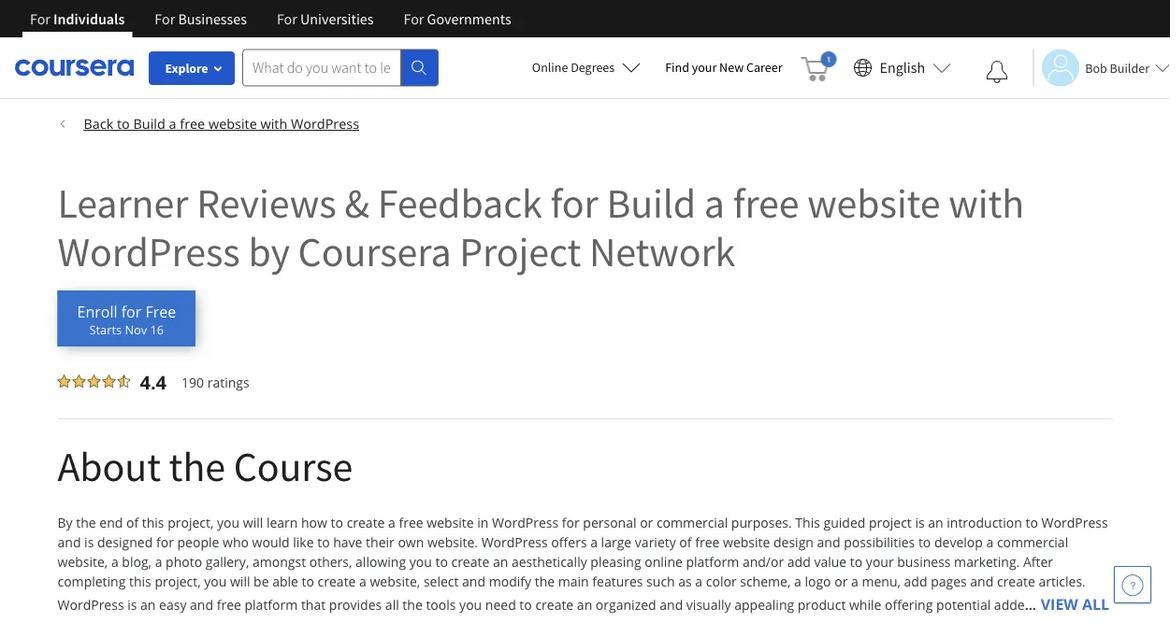 Task type: vqa. For each thing, say whether or not it's contained in the screenshot.
For
yes



Task type: locate. For each thing, give the bounding box(es) containing it.
1 horizontal spatial filled star image
[[87, 375, 101, 388]]

add down design
[[787, 554, 811, 571]]

0 vertical spatial build
[[133, 115, 165, 133]]

for left universities
[[277, 9, 297, 28]]

to up 'have'
[[331, 514, 343, 532]]

or up the variety
[[640, 514, 653, 532]]

is right project at the right bottom of page
[[915, 514, 925, 532]]

for for businesses
[[155, 9, 175, 28]]

1 horizontal spatial commercial
[[997, 534, 1068, 552]]

to up after
[[1026, 514, 1038, 532]]

that
[[301, 597, 326, 615]]

reviews
[[197, 177, 336, 229]]

add
[[787, 554, 811, 571], [904, 573, 927, 591]]

1 for from the left
[[30, 9, 50, 28]]

for left free
[[121, 302, 141, 322]]

1 vertical spatial build
[[606, 177, 696, 229]]

1 horizontal spatial with
[[949, 177, 1024, 229]]

guided
[[824, 514, 866, 532]]

learn
[[266, 514, 298, 532]]

own
[[398, 534, 424, 552]]

your down possibilities
[[866, 554, 894, 571]]

the right the by
[[76, 514, 96, 532]]

0 vertical spatial add
[[787, 554, 811, 571]]

this up designed at the bottom left
[[142, 514, 164, 532]]

course
[[234, 441, 353, 492]]

project, down photo at the bottom left
[[155, 573, 201, 591]]

filled star image
[[72, 375, 86, 388]]

explore button
[[149, 51, 235, 85]]

1 horizontal spatial or
[[834, 573, 848, 591]]

offers
[[551, 534, 587, 552]]

create up their
[[347, 514, 385, 532]]

and down such
[[660, 597, 683, 615]]

as
[[678, 573, 692, 591]]

commercial up after
[[997, 534, 1068, 552]]

to right need
[[519, 597, 532, 615]]

network
[[589, 225, 735, 277]]

for left individuals on the top left of page
[[30, 9, 50, 28]]

online
[[532, 59, 568, 76]]

for left governments
[[404, 9, 424, 28]]

degrees
[[571, 59, 615, 76]]

wordpress right in
[[492, 514, 559, 532]]

your inside by the end of this project, you will learn how to create a free website in wordpress for personal or commercial purposes.  this guided project is an introduction to wordpress and is designed for people who would like to have their own website. wordpress offers a large variety of free website design and possibilities to develop a commercial website, a blog, a photo gallery, amongst others, allowing you to create an aesthetically pleasing online platform and/or add value to your business marketing. after completing this project, you will be able to create a website, select and modify the main features such as a color scheme, a logo or a menu, add pages and create articles. wordpress is an easy and free platform that provides all the tools you need to create an organized and visually appealing product while offering potential adde ... view all
[[866, 554, 894, 571]]

wordpress
[[291, 115, 359, 133], [58, 225, 240, 277], [492, 514, 559, 532], [1042, 514, 1108, 532], [481, 534, 548, 552], [58, 597, 124, 615]]

1 vertical spatial commercial
[[997, 534, 1068, 552]]

appealing
[[734, 597, 794, 615]]

1 horizontal spatial website,
[[370, 573, 420, 591]]

for
[[550, 177, 598, 229], [121, 302, 141, 322], [562, 514, 580, 532], [156, 534, 174, 552]]

0 vertical spatial commercial
[[657, 514, 728, 532]]

0 horizontal spatial with
[[260, 115, 287, 133]]

0 horizontal spatial build
[[133, 115, 165, 133]]

1 horizontal spatial is
[[127, 597, 137, 615]]

introduction
[[947, 514, 1022, 532]]

2 horizontal spatial filled star image
[[102, 375, 116, 388]]

your right find on the top
[[692, 59, 717, 76]]

1 horizontal spatial build
[[606, 177, 696, 229]]

new
[[719, 59, 744, 76]]

1 vertical spatial with
[[949, 177, 1024, 229]]

1 horizontal spatial of
[[679, 534, 692, 552]]

be
[[254, 573, 269, 591]]

to right able
[[302, 573, 314, 591]]

0 vertical spatial platform
[[686, 554, 739, 571]]

0 vertical spatial website,
[[58, 554, 108, 571]]

english button
[[846, 37, 959, 98]]

the
[[169, 441, 225, 492], [76, 514, 96, 532], [535, 573, 555, 591], [403, 597, 423, 615]]

will left the be
[[230, 573, 250, 591]]

the up people
[[169, 441, 225, 492]]

190 ratings
[[181, 374, 249, 392]]

to right back
[[117, 115, 130, 133]]

this down blog,
[[129, 573, 151, 591]]

project, up people
[[168, 514, 214, 532]]

commercial up the variety
[[657, 514, 728, 532]]

platform up 'color'
[[686, 554, 739, 571]]

about
[[58, 441, 161, 492]]

for for individuals
[[30, 9, 50, 28]]

back
[[84, 115, 113, 133]]

chevron left image
[[58, 118, 69, 130]]

create
[[347, 514, 385, 532], [451, 554, 489, 571], [318, 573, 356, 591], [997, 573, 1035, 591], [535, 597, 574, 615]]

others,
[[309, 554, 352, 571]]

select
[[424, 573, 459, 591]]

0 vertical spatial project,
[[168, 514, 214, 532]]

a
[[169, 115, 176, 133], [704, 177, 725, 229], [388, 514, 396, 532], [590, 534, 598, 552], [986, 534, 994, 552], [111, 554, 119, 571], [155, 554, 162, 571], [359, 573, 367, 591], [695, 573, 703, 591], [794, 573, 801, 591], [851, 573, 858, 591]]

you right tools
[[459, 597, 482, 615]]

is
[[915, 514, 925, 532], [84, 534, 94, 552], [127, 597, 137, 615]]

is left easy
[[127, 597, 137, 615]]

to up business
[[918, 534, 931, 552]]

of
[[126, 514, 139, 532], [679, 534, 692, 552]]

0 vertical spatial is
[[915, 514, 925, 532]]

and down the by
[[58, 534, 81, 552]]

project
[[869, 514, 912, 532]]

1 vertical spatial this
[[129, 573, 151, 591]]

filled star image left "half faded star" image
[[102, 375, 116, 388]]

website
[[209, 115, 257, 133], [807, 177, 940, 229], [427, 514, 474, 532], [723, 534, 770, 552]]

amongst
[[253, 554, 306, 571]]

0 horizontal spatial your
[[692, 59, 717, 76]]

offering
[[885, 597, 933, 615]]

wordpress up free
[[58, 225, 240, 277]]

create up adde
[[997, 573, 1035, 591]]

What do you want to learn? text field
[[242, 49, 401, 87]]

business
[[897, 554, 951, 571]]

variety
[[635, 534, 676, 552]]

and/or
[[743, 554, 784, 571]]

bob builder
[[1085, 59, 1150, 76]]

2 horizontal spatial is
[[915, 514, 925, 532]]

filled star image
[[58, 375, 71, 388], [87, 375, 101, 388], [102, 375, 116, 388]]

0 horizontal spatial filled star image
[[58, 375, 71, 388]]

by
[[248, 225, 290, 277]]

platform down the be
[[245, 597, 298, 615]]

for down back to build a free website with wordpress link
[[550, 177, 598, 229]]

1 horizontal spatial your
[[866, 554, 894, 571]]

0 vertical spatial of
[[126, 514, 139, 532]]

0 vertical spatial with
[[260, 115, 287, 133]]

ratings
[[207, 374, 249, 392]]

16
[[150, 322, 164, 338]]

wordpress down 'what do you want to learn?' text field at the left
[[291, 115, 359, 133]]

will up who
[[243, 514, 263, 532]]

view
[[1041, 595, 1078, 615]]

or down value at the bottom of the page
[[834, 573, 848, 591]]

the down the aesthetically
[[535, 573, 555, 591]]

platform
[[686, 554, 739, 571], [245, 597, 298, 615]]

0 horizontal spatial platform
[[245, 597, 298, 615]]

190
[[181, 374, 204, 392]]

2 for from the left
[[155, 9, 175, 28]]

None search field
[[242, 49, 439, 87]]

of up designed at the bottom left
[[126, 514, 139, 532]]

1 vertical spatial add
[[904, 573, 927, 591]]

to
[[117, 115, 130, 133], [331, 514, 343, 532], [1026, 514, 1038, 532], [317, 534, 330, 552], [918, 534, 931, 552], [435, 554, 448, 571], [850, 554, 863, 571], [302, 573, 314, 591], [519, 597, 532, 615]]

with
[[260, 115, 287, 133], [949, 177, 1024, 229]]

3 for from the left
[[277, 9, 297, 28]]

gallery,
[[206, 554, 249, 571]]

1 vertical spatial your
[[866, 554, 894, 571]]

have
[[333, 534, 362, 552]]

0 horizontal spatial commercial
[[657, 514, 728, 532]]

english
[[880, 58, 925, 77]]

for for governments
[[404, 9, 424, 28]]

1 horizontal spatial add
[[904, 573, 927, 591]]

add down business
[[904, 573, 927, 591]]

personal
[[583, 514, 637, 532]]

designed
[[97, 534, 153, 552]]

filled star image right filled star image
[[87, 375, 101, 388]]

website inside learner reviews & feedback for build a free website with wordpress by coursera project network
[[807, 177, 940, 229]]

the right all on the bottom left of the page
[[403, 597, 423, 615]]

1 vertical spatial project,
[[155, 573, 201, 591]]

build inside learner reviews & feedback for build a free website with wordpress by coursera project network
[[606, 177, 696, 229]]

wordpress up after
[[1042, 514, 1108, 532]]

allowing
[[355, 554, 406, 571]]

logo
[[805, 573, 831, 591]]

an left easy
[[140, 597, 156, 615]]

an down the main
[[577, 597, 592, 615]]

0 horizontal spatial is
[[84, 534, 94, 552]]

0 horizontal spatial or
[[640, 514, 653, 532]]

individuals
[[53, 9, 125, 28]]

website, up completing
[[58, 554, 108, 571]]

filled star image left filled star image
[[58, 375, 71, 388]]

would
[[252, 534, 290, 552]]

completing
[[58, 573, 126, 591]]

for left the businesses
[[155, 9, 175, 28]]

online
[[645, 554, 683, 571]]

scheme,
[[740, 573, 791, 591]]

1 vertical spatial of
[[679, 534, 692, 552]]

is left designed at the bottom left
[[84, 534, 94, 552]]

1 filled star image from the left
[[58, 375, 71, 388]]

0 vertical spatial or
[[640, 514, 653, 532]]

you down own
[[409, 554, 432, 571]]

of up the online
[[679, 534, 692, 552]]

online degrees button
[[517, 47, 656, 88]]

an
[[928, 514, 943, 532], [493, 554, 508, 571], [140, 597, 156, 615], [577, 597, 592, 615]]

commercial
[[657, 514, 728, 532], [997, 534, 1068, 552]]

0 vertical spatial your
[[692, 59, 717, 76]]

provides
[[329, 597, 382, 615]]

project,
[[168, 514, 214, 532], [155, 573, 201, 591]]

website, up all on the bottom left of the page
[[370, 573, 420, 591]]

4 for from the left
[[404, 9, 424, 28]]

career
[[746, 59, 782, 76]]

enroll for free starts nov 16
[[77, 302, 176, 338]]

this
[[142, 514, 164, 532], [129, 573, 151, 591]]



Task type: describe. For each thing, give the bounding box(es) containing it.
menu,
[[862, 573, 901, 591]]

by the end of this project, you will learn how to create a free website in wordpress for personal or commercial purposes.  this guided project is an introduction to wordpress and is designed for people who would like to have their own website. wordpress offers a large variety of free website design and possibilities to develop a commercial website, a blog, a photo gallery, amongst others, allowing you to create an aesthetically pleasing online platform and/or add value to your business marketing. after completing this project, you will be able to create a website, select and modify the main features such as a color scheme, a logo or a menu, add pages and create articles. wordpress is an easy and free platform that provides all the tools you need to create an organized and visually appealing product while offering potential adde ... view all
[[58, 514, 1109, 615]]

find
[[665, 59, 689, 76]]

back to build a free website with wordpress
[[84, 115, 359, 133]]

need
[[485, 597, 516, 615]]

for inside enroll for free starts nov 16
[[121, 302, 141, 322]]

bob
[[1085, 59, 1107, 76]]

create down the main
[[535, 597, 574, 615]]

help center image
[[1121, 574, 1144, 597]]

2 vertical spatial is
[[127, 597, 137, 615]]

explore
[[165, 60, 208, 77]]

visually
[[686, 597, 731, 615]]

marketing.
[[954, 554, 1020, 571]]

bob builder button
[[1033, 49, 1170, 87]]

like
[[293, 534, 314, 552]]

tools
[[426, 597, 456, 615]]

shopping cart: 1 item image
[[801, 51, 837, 81]]

create down others,
[[318, 573, 356, 591]]

a inside learner reviews & feedback for build a free website with wordpress by coursera project network
[[704, 177, 725, 229]]

to right value at the bottom of the page
[[850, 554, 863, 571]]

how
[[301, 514, 327, 532]]

0 horizontal spatial of
[[126, 514, 139, 532]]

able
[[272, 573, 298, 591]]

this
[[795, 514, 820, 532]]

an up modify on the bottom of the page
[[493, 554, 508, 571]]

people
[[177, 534, 219, 552]]

such
[[646, 573, 675, 591]]

starts
[[89, 322, 122, 338]]

for inside learner reviews & feedback for build a free website with wordpress by coursera project network
[[550, 177, 598, 229]]

purposes.
[[731, 514, 792, 532]]

you down gallery,
[[204, 573, 227, 591]]

color
[[706, 573, 737, 591]]

coursera image
[[15, 53, 134, 83]]

for governments
[[404, 9, 511, 28]]

for up photo at the bottom left
[[156, 534, 174, 552]]

1 horizontal spatial platform
[[686, 554, 739, 571]]

back to build a free website with wordpress link
[[58, 99, 1113, 134]]

for up offers
[[562, 514, 580, 532]]

coursera
[[298, 225, 451, 277]]

3 filled star image from the left
[[102, 375, 116, 388]]

their
[[366, 534, 394, 552]]

1 vertical spatial or
[[834, 573, 848, 591]]

easy
[[159, 597, 187, 615]]

aesthetically
[[512, 554, 587, 571]]

find your new career link
[[656, 56, 792, 80]]

0 vertical spatial this
[[142, 514, 164, 532]]

in
[[477, 514, 489, 532]]

builder
[[1110, 59, 1150, 76]]

design
[[773, 534, 814, 552]]

for for universities
[[277, 9, 297, 28]]

while
[[849, 597, 881, 615]]

show notifications image
[[986, 61, 1008, 83]]

1 vertical spatial website,
[[370, 573, 420, 591]]

wordpress down in
[[481, 534, 548, 552]]

1 vertical spatial is
[[84, 534, 94, 552]]

0 vertical spatial will
[[243, 514, 263, 532]]

you up who
[[217, 514, 240, 532]]

who
[[223, 534, 249, 552]]

all
[[1082, 595, 1109, 615]]

wordpress inside learner reviews & feedback for build a free website with wordpress by coursera project network
[[58, 225, 240, 277]]

product
[[798, 597, 846, 615]]

governments
[[427, 9, 511, 28]]

find your new career
[[665, 59, 782, 76]]

free inside learner reviews & feedback for build a free website with wordpress by coursera project network
[[733, 177, 799, 229]]

main
[[558, 573, 589, 591]]

create down website.
[[451, 554, 489, 571]]

online degrees
[[532, 59, 615, 76]]

project
[[459, 225, 581, 277]]

modify
[[489, 573, 531, 591]]

&
[[344, 177, 369, 229]]

1 vertical spatial platform
[[245, 597, 298, 615]]

nov
[[125, 322, 147, 338]]

free
[[145, 302, 176, 322]]

view all button
[[1040, 592, 1110, 618]]

possibilities
[[844, 534, 915, 552]]

value
[[814, 554, 847, 571]]

an up develop
[[928, 514, 943, 532]]

and right select
[[462, 573, 485, 591]]

with inside learner reviews & feedback for build a free website with wordpress by coursera project network
[[949, 177, 1024, 229]]

and right easy
[[190, 597, 213, 615]]

wordpress down completing
[[58, 597, 124, 615]]

photo
[[166, 554, 202, 571]]

1 vertical spatial will
[[230, 573, 250, 591]]

large
[[601, 534, 632, 552]]

adde
[[994, 597, 1025, 615]]

build inside back to build a free website with wordpress link
[[133, 115, 165, 133]]

about the course
[[58, 441, 353, 492]]

learner
[[58, 177, 188, 229]]

develop
[[934, 534, 983, 552]]

all
[[385, 597, 399, 615]]

end
[[99, 514, 123, 532]]

for universities
[[277, 9, 374, 28]]

0 horizontal spatial website,
[[58, 554, 108, 571]]

businesses
[[178, 9, 247, 28]]

0 horizontal spatial add
[[787, 554, 811, 571]]

feedback
[[378, 177, 542, 229]]

2 filled star image from the left
[[87, 375, 101, 388]]

articles.
[[1039, 573, 1086, 591]]

...
[[1025, 596, 1036, 615]]

to right like
[[317, 534, 330, 552]]

pages
[[931, 573, 967, 591]]

pleasing
[[591, 554, 641, 571]]

banner navigation
[[15, 0, 526, 37]]

to up select
[[435, 554, 448, 571]]

and up value at the bottom of the page
[[817, 534, 840, 552]]

and down marketing.
[[970, 573, 994, 591]]

organized
[[596, 597, 656, 615]]

half faded star image
[[117, 375, 130, 388]]

by
[[58, 514, 73, 532]]

features
[[592, 573, 643, 591]]

for individuals
[[30, 9, 125, 28]]



